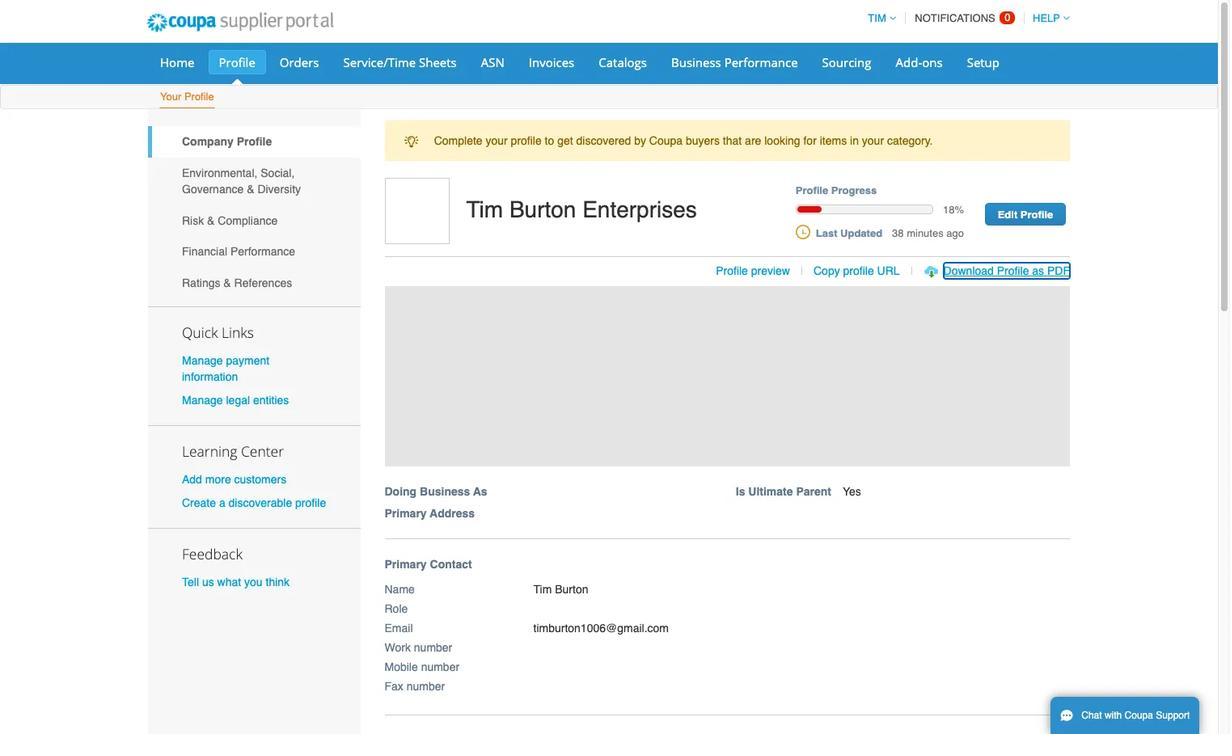 Task type: locate. For each thing, give the bounding box(es) containing it.
& right risk
[[207, 214, 215, 227]]

burton down to
[[510, 197, 577, 223]]

more
[[205, 473, 231, 486]]

a
[[219, 497, 226, 510]]

burton for tim burton enterprises
[[510, 197, 577, 223]]

pdf
[[1048, 265, 1071, 278]]

0 vertical spatial &
[[247, 183, 255, 196]]

tim for tim
[[869, 12, 887, 24]]

add-ons link
[[886, 50, 954, 74]]

2 vertical spatial number
[[407, 680, 445, 693]]

0 vertical spatial profile
[[511, 134, 542, 147]]

number right work
[[414, 641, 453, 654]]

ratings & references
[[182, 277, 292, 290]]

tim burton
[[534, 583, 589, 596]]

add more customers link
[[182, 473, 287, 486]]

1 horizontal spatial tim
[[534, 583, 552, 596]]

1 your from the left
[[486, 134, 508, 147]]

progress
[[832, 185, 877, 197]]

fax
[[385, 680, 404, 693]]

manage up information
[[182, 354, 223, 367]]

your right in
[[863, 134, 885, 147]]

1 vertical spatial business
[[420, 485, 470, 498]]

& inside 'ratings & references' "link"
[[224, 277, 231, 290]]

doing business as
[[385, 485, 488, 498]]

business right the catalogs link
[[672, 54, 722, 70]]

to
[[545, 134, 555, 147]]

profile up social,
[[237, 135, 272, 148]]

0 horizontal spatial &
[[207, 214, 215, 227]]

chat with coupa support
[[1082, 711, 1191, 722]]

38
[[893, 227, 904, 239]]

& inside environmental, social, governance & diversity
[[247, 183, 255, 196]]

compliance
[[218, 214, 278, 227]]

tim right tim burton enterprises image
[[467, 197, 503, 223]]

create
[[182, 497, 216, 510]]

enterprises
[[583, 197, 697, 223]]

ratings & references link
[[148, 268, 361, 299]]

profile left the preview
[[716, 265, 748, 278]]

performance for financial performance
[[231, 245, 295, 258]]

profile down coupa supplier portal image
[[219, 54, 256, 70]]

2 horizontal spatial &
[[247, 183, 255, 196]]

coupa right 'by'
[[650, 134, 683, 147]]

2 your from the left
[[863, 134, 885, 147]]

quick links
[[182, 323, 254, 342]]

are
[[745, 134, 762, 147]]

1 vertical spatial profile
[[844, 265, 875, 278]]

for
[[804, 134, 817, 147]]

profile left progress
[[796, 185, 829, 197]]

profile progress
[[796, 185, 877, 197]]

as
[[1033, 265, 1045, 278]]

you
[[244, 576, 263, 589]]

& left diversity
[[247, 183, 255, 196]]

tim burton enterprises image
[[385, 178, 450, 245]]

burton inside 'banner'
[[510, 197, 577, 223]]

1 vertical spatial tim
[[467, 197, 503, 223]]

business inside tim burton enterprises 'banner'
[[420, 485, 470, 498]]

performance up are
[[725, 54, 798, 70]]

2 primary from the top
[[385, 558, 427, 571]]

profile preview link
[[716, 265, 791, 278]]

0 vertical spatial performance
[[725, 54, 798, 70]]

1 vertical spatial performance
[[231, 245, 295, 258]]

& inside risk & compliance link
[[207, 214, 215, 227]]

profile inside button
[[998, 265, 1030, 278]]

number down mobile
[[407, 680, 445, 693]]

business performance
[[672, 54, 798, 70]]

background image
[[385, 286, 1071, 467]]

0 horizontal spatial performance
[[231, 245, 295, 258]]

information
[[182, 370, 238, 383]]

create a discoverable profile link
[[182, 497, 326, 510]]

tim for tim burton
[[534, 583, 552, 596]]

1 vertical spatial primary
[[385, 558, 427, 571]]

manage
[[182, 354, 223, 367], [182, 394, 223, 407]]

customers
[[234, 473, 287, 486]]

links
[[222, 323, 254, 342]]

tim inside tim burton enterprises 'banner'
[[467, 197, 503, 223]]

primary address
[[385, 507, 475, 520]]

environmental,
[[182, 167, 258, 180]]

environmental, social, governance & diversity link
[[148, 158, 361, 205]]

1 horizontal spatial business
[[672, 54, 722, 70]]

tim link
[[861, 12, 896, 24]]

1 horizontal spatial profile
[[511, 134, 542, 147]]

1 manage from the top
[[182, 354, 223, 367]]

performance inside business performance link
[[725, 54, 798, 70]]

financial
[[182, 245, 227, 258]]

0 horizontal spatial your
[[486, 134, 508, 147]]

performance up references
[[231, 245, 295, 258]]

number right mobile
[[421, 661, 460, 674]]

primary
[[385, 507, 427, 520], [385, 558, 427, 571]]

primary up name
[[385, 558, 427, 571]]

manage down information
[[182, 394, 223, 407]]

primary down doing
[[385, 507, 427, 520]]

chat with coupa support button
[[1051, 698, 1200, 735]]

1 vertical spatial &
[[207, 214, 215, 227]]

0 vertical spatial primary
[[385, 507, 427, 520]]

profile left as
[[998, 265, 1030, 278]]

profile left url
[[844, 265, 875, 278]]

1 horizontal spatial performance
[[725, 54, 798, 70]]

risk & compliance link
[[148, 205, 361, 236]]

profile right your
[[184, 91, 214, 103]]

company
[[182, 135, 234, 148]]

doing
[[385, 485, 417, 498]]

business up address on the left bottom of the page
[[420, 485, 470, 498]]

1 horizontal spatial your
[[863, 134, 885, 147]]

burton
[[510, 197, 577, 223], [555, 583, 589, 596]]

complete your profile to get discovered by coupa buyers that are looking for items in your category. alert
[[385, 121, 1071, 161]]

business
[[672, 54, 722, 70], [420, 485, 470, 498]]

environmental, social, governance & diversity
[[182, 167, 301, 196]]

0 horizontal spatial coupa
[[650, 134, 683, 147]]

2 vertical spatial &
[[224, 277, 231, 290]]

1 horizontal spatial coupa
[[1125, 711, 1154, 722]]

is ultimate parent
[[736, 485, 832, 498]]

0 vertical spatial business
[[672, 54, 722, 70]]

0 horizontal spatial profile
[[295, 497, 326, 510]]

profile
[[511, 134, 542, 147], [844, 265, 875, 278], [295, 497, 326, 510]]

profile left to
[[511, 134, 542, 147]]

payment
[[226, 354, 270, 367]]

0 vertical spatial tim
[[869, 12, 887, 24]]

company profile link
[[148, 126, 361, 158]]

number
[[414, 641, 453, 654], [421, 661, 460, 674], [407, 680, 445, 693]]

items
[[820, 134, 847, 147]]

add
[[182, 473, 202, 486]]

navigation
[[861, 2, 1071, 34]]

manage payment information link
[[182, 354, 270, 383]]

setup
[[968, 54, 1000, 70]]

2 manage from the top
[[182, 394, 223, 407]]

0 vertical spatial coupa
[[650, 134, 683, 147]]

manage inside the manage payment information
[[182, 354, 223, 367]]

2 horizontal spatial profile
[[844, 265, 875, 278]]

sourcing link
[[812, 50, 883, 74]]

entities
[[253, 394, 289, 407]]

coupa
[[650, 134, 683, 147], [1125, 711, 1154, 722]]

ago
[[947, 227, 965, 239]]

2 vertical spatial tim
[[534, 583, 552, 596]]

1 horizontal spatial &
[[224, 277, 231, 290]]

sheets
[[419, 54, 457, 70]]

burton up the timburton1006@gmail.com
[[555, 583, 589, 596]]

tim up the timburton1006@gmail.com
[[534, 583, 552, 596]]

ons
[[923, 54, 943, 70]]

your right complete
[[486, 134, 508, 147]]

2 horizontal spatial tim
[[869, 12, 887, 24]]

0 vertical spatial burton
[[510, 197, 577, 223]]

url
[[878, 265, 900, 278]]

1 primary from the top
[[385, 507, 427, 520]]

1 vertical spatial manage
[[182, 394, 223, 407]]

coupa right 'with'
[[1125, 711, 1154, 722]]

quick
[[182, 323, 218, 342]]

1 vertical spatial number
[[421, 661, 460, 674]]

0 horizontal spatial tim
[[467, 197, 503, 223]]

coupa supplier portal image
[[136, 2, 344, 43]]

primary inside tim burton enterprises 'banner'
[[385, 507, 427, 520]]

performance inside financial performance link
[[231, 245, 295, 258]]

work
[[385, 641, 411, 654]]

& right ratings
[[224, 277, 231, 290]]

get
[[558, 134, 573, 147]]

setup link
[[957, 50, 1011, 74]]

profile right edit
[[1021, 209, 1054, 221]]

0 vertical spatial manage
[[182, 354, 223, 367]]

feedback
[[182, 545, 243, 564]]

download profile as pdf button
[[944, 263, 1071, 279]]

profile right discoverable
[[295, 497, 326, 510]]

1 vertical spatial burton
[[555, 583, 589, 596]]

1 vertical spatial coupa
[[1125, 711, 1154, 722]]

risk & compliance
[[182, 214, 278, 227]]

0 horizontal spatial business
[[420, 485, 470, 498]]

tim up sourcing link
[[869, 12, 887, 24]]



Task type: describe. For each thing, give the bounding box(es) containing it.
profile preview
[[716, 265, 791, 278]]

risk
[[182, 214, 204, 227]]

yes
[[843, 485, 862, 498]]

invoices
[[529, 54, 575, 70]]

financial performance
[[182, 245, 295, 258]]

38 minutes ago
[[893, 227, 965, 239]]

your profile link
[[159, 87, 215, 108]]

address
[[430, 507, 475, 520]]

references
[[234, 277, 292, 290]]

18%
[[944, 204, 965, 216]]

discoverable
[[229, 497, 292, 510]]

help
[[1033, 12, 1061, 24]]

ultimate
[[749, 485, 794, 498]]

with
[[1105, 711, 1123, 722]]

manage for manage payment information
[[182, 354, 223, 367]]

copy
[[814, 265, 841, 278]]

0
[[1005, 11, 1011, 23]]

burton for tim burton
[[555, 583, 589, 596]]

tell us what you think button
[[182, 575, 290, 591]]

primary contact
[[385, 558, 472, 571]]

tim burton enterprises banner
[[379, 178, 1088, 539]]

think
[[266, 576, 290, 589]]

discovered
[[577, 134, 631, 147]]

complete your profile to get discovered by coupa buyers that are looking for items in your category.
[[434, 134, 933, 147]]

business inside business performance link
[[672, 54, 722, 70]]

governance
[[182, 183, 244, 196]]

mobile
[[385, 661, 418, 674]]

learning
[[182, 442, 237, 461]]

minutes
[[907, 227, 944, 239]]

business performance link
[[661, 50, 809, 74]]

0 vertical spatial number
[[414, 641, 453, 654]]

complete
[[434, 134, 483, 147]]

contact
[[430, 558, 472, 571]]

coupa inside chat with coupa support "button"
[[1125, 711, 1154, 722]]

coupa inside complete your profile to get discovered by coupa buyers that are looking for items in your category. alert
[[650, 134, 683, 147]]

asn
[[481, 54, 505, 70]]

email
[[385, 622, 413, 635]]

in
[[851, 134, 859, 147]]

is
[[736, 485, 746, 498]]

primary for primary contact
[[385, 558, 427, 571]]

chat
[[1082, 711, 1103, 722]]

profile inside alert
[[511, 134, 542, 147]]

what
[[217, 576, 241, 589]]

manage for manage legal entities
[[182, 394, 223, 407]]

profile link
[[208, 50, 266, 74]]

ratings
[[182, 277, 220, 290]]

service/time sheets link
[[333, 50, 468, 74]]

that
[[723, 134, 742, 147]]

home link
[[150, 50, 205, 74]]

buyers
[[686, 134, 720, 147]]

& for compliance
[[207, 214, 215, 227]]

add-ons
[[896, 54, 943, 70]]

looking
[[765, 134, 801, 147]]

manage payment information
[[182, 354, 270, 383]]

tim for tim burton enterprises
[[467, 197, 503, 223]]

category.
[[888, 134, 933, 147]]

2 vertical spatial profile
[[295, 497, 326, 510]]

tim burton enterprises
[[467, 197, 697, 223]]

copy profile url
[[814, 265, 900, 278]]

manage legal entities link
[[182, 394, 289, 407]]

performance for business performance
[[725, 54, 798, 70]]

tell
[[182, 576, 199, 589]]

edit profile link
[[986, 203, 1067, 226]]

social,
[[261, 167, 295, 180]]

name
[[385, 583, 415, 596]]

primary for primary address
[[385, 507, 427, 520]]

catalogs
[[599, 54, 647, 70]]

preview
[[752, 265, 791, 278]]

catalogs link
[[589, 50, 658, 74]]

service/time
[[344, 54, 416, 70]]

navigation containing notifications 0
[[861, 2, 1071, 34]]

home
[[160, 54, 195, 70]]

copy profile url button
[[814, 263, 900, 279]]

download
[[944, 265, 994, 278]]

invoices link
[[519, 50, 585, 74]]

last updated
[[816, 227, 883, 239]]

parent
[[797, 485, 832, 498]]

legal
[[226, 394, 250, 407]]

edit profile
[[998, 209, 1054, 221]]

your profile
[[160, 91, 214, 103]]

diversity
[[258, 183, 301, 196]]

& for references
[[224, 277, 231, 290]]

download profile as pdf
[[944, 265, 1071, 278]]

profile inside button
[[844, 265, 875, 278]]

orders link
[[269, 50, 330, 74]]

add-
[[896, 54, 923, 70]]

support
[[1157, 711, 1191, 722]]

tell us what you think
[[182, 576, 290, 589]]

your
[[160, 91, 181, 103]]

service/time sheets
[[344, 54, 457, 70]]



Task type: vqa. For each thing, say whether or not it's contained in the screenshot.
top "Search areas..." text field
no



